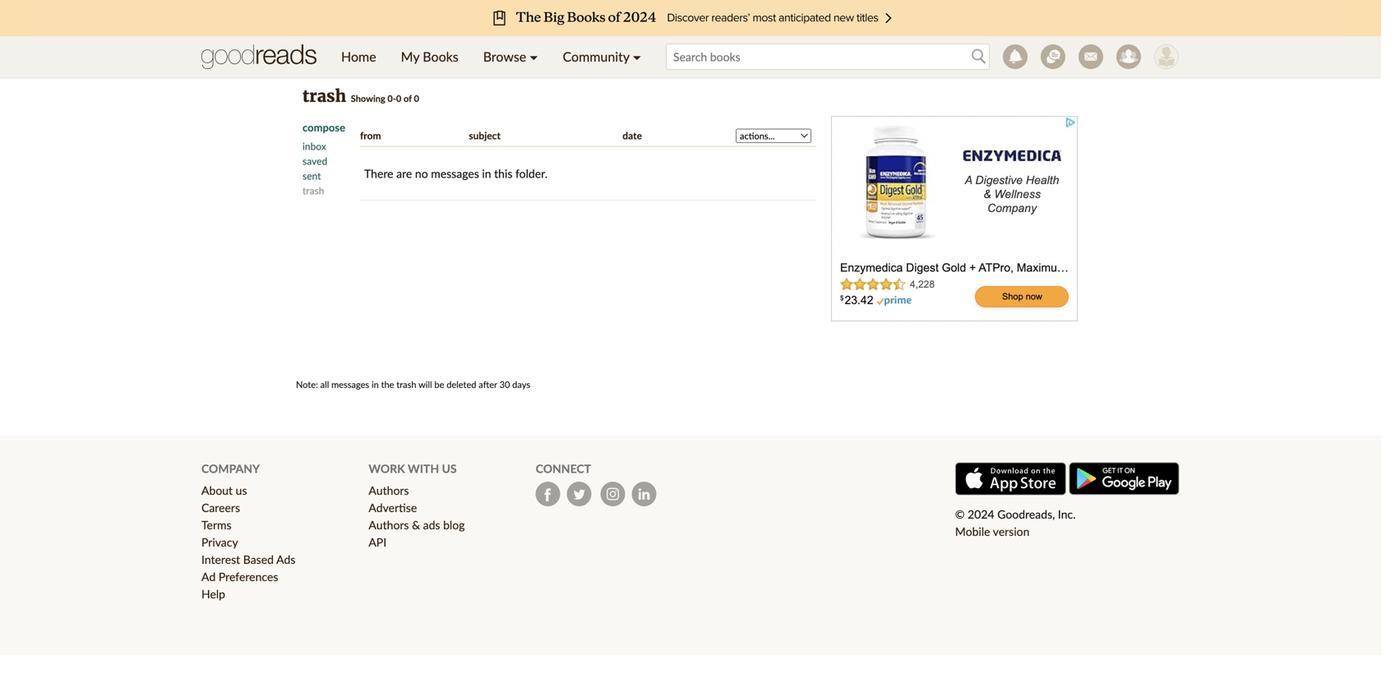 Task type: vqa. For each thing, say whether or not it's contained in the screenshot.
any
no



Task type: locate. For each thing, give the bounding box(es) containing it.
0 vertical spatial trash
[[303, 86, 346, 107]]

sent
[[303, 170, 321, 182]]

trash right the the
[[397, 379, 417, 390]]

0 horizontal spatial in
[[372, 379, 379, 390]]

trash down sent link
[[303, 185, 324, 197]]

messages right all
[[332, 379, 369, 390]]

0 horizontal spatial ▾
[[530, 49, 538, 65]]

1 ▾ from the left
[[530, 49, 538, 65]]

messages right no
[[431, 167, 479, 181]]

inbox image
[[1079, 44, 1104, 69]]

menu containing home
[[329, 36, 654, 77]]

1 vertical spatial trash
[[303, 185, 324, 197]]

authors down advertise link
[[369, 518, 409, 532]]

1 vertical spatial us
[[236, 484, 247, 498]]

ads
[[276, 553, 296, 567]]

authors
[[369, 484, 409, 498], [369, 518, 409, 532]]

showing
[[351, 93, 386, 104]]

© 2024 goodreads, inc. mobile version
[[956, 507, 1076, 539]]

1 horizontal spatial us
[[442, 462, 457, 476]]

us inside company about us careers terms privacy interest based ads ad preferences help
[[236, 484, 247, 498]]

▾ right browse
[[530, 49, 538, 65]]

1 vertical spatial authors
[[369, 518, 409, 532]]

1 horizontal spatial 0
[[414, 93, 419, 104]]

1 horizontal spatial in
[[482, 167, 492, 181]]

gary orlando image
[[1155, 44, 1179, 69]]

advertise
[[369, 501, 417, 515]]

about
[[202, 484, 233, 498]]

community ▾
[[563, 49, 642, 65]]

0-
[[388, 93, 396, 104]]

browse ▾ button
[[471, 36, 551, 77]]

goodreads on twitter image
[[567, 482, 592, 507]]

0 left of
[[396, 93, 402, 104]]

my books
[[401, 49, 459, 65]]

trash inside compose inbox saved sent trash
[[303, 185, 324, 197]]

download app for android image
[[1069, 462, 1180, 496]]

us right about
[[236, 484, 247, 498]]

in left the the
[[372, 379, 379, 390]]

goodreads,
[[998, 507, 1055, 521]]

company about us careers terms privacy interest based ads ad preferences help
[[202, 462, 296, 601]]

us for with
[[442, 462, 457, 476]]

0
[[396, 93, 402, 104], [414, 93, 419, 104]]

mobile
[[956, 525, 991, 539]]

deleted
[[447, 379, 477, 390]]

folder.
[[516, 167, 548, 181]]

will
[[419, 379, 432, 390]]

▾
[[530, 49, 538, 65], [633, 49, 642, 65]]

2 ▾ from the left
[[633, 49, 642, 65]]

inbox
[[303, 140, 326, 152]]

us inside work with us authors advertise authors & ads blog api
[[442, 462, 457, 476]]

books
[[423, 49, 459, 65]]

in
[[482, 167, 492, 181], [372, 379, 379, 390]]

terms
[[202, 518, 232, 532]]

in left this
[[482, 167, 492, 181]]

download app for ios image
[[956, 463, 1067, 496]]

company
[[202, 462, 260, 476]]

from
[[360, 130, 381, 141]]

1 0 from the left
[[396, 93, 402, 104]]

30
[[500, 379, 510, 390]]

menu
[[329, 36, 654, 77]]

0 horizontal spatial messages
[[332, 379, 369, 390]]

trash up compose
[[303, 86, 346, 107]]

0 vertical spatial authors
[[369, 484, 409, 498]]

all
[[320, 379, 329, 390]]

browse
[[483, 49, 527, 65]]

0 vertical spatial us
[[442, 462, 457, 476]]

1 horizontal spatial ▾
[[633, 49, 642, 65]]

us right with
[[442, 462, 457, 476]]

of
[[404, 93, 412, 104]]

us
[[442, 462, 457, 476], [236, 484, 247, 498]]

sent link
[[303, 170, 321, 182]]

▾ for community ▾
[[633, 49, 642, 65]]

ads
[[423, 518, 440, 532]]

2 0 from the left
[[414, 93, 419, 104]]

about us link
[[202, 484, 247, 498]]

api
[[369, 536, 387, 549]]

0 right of
[[414, 93, 419, 104]]

0 vertical spatial messages
[[431, 167, 479, 181]]

1 horizontal spatial messages
[[431, 167, 479, 181]]

messages
[[431, 167, 479, 181], [332, 379, 369, 390]]

Search for books to add to your shelves search field
[[666, 44, 990, 70]]

privacy link
[[202, 536, 238, 549]]

compose inbox saved sent trash
[[303, 121, 345, 197]]

notifications image
[[1003, 44, 1028, 69]]

0 vertical spatial in
[[482, 167, 492, 181]]

community ▾ button
[[551, 36, 654, 77]]

goodreads on instagram image
[[601, 482, 626, 507]]

▾ right community
[[633, 49, 642, 65]]

0 horizontal spatial us
[[236, 484, 247, 498]]

blog
[[443, 518, 465, 532]]

1 vertical spatial messages
[[332, 379, 369, 390]]

0 horizontal spatial 0
[[396, 93, 402, 104]]

trash
[[303, 86, 346, 107], [303, 185, 324, 197], [397, 379, 417, 390]]

authors up advertise link
[[369, 484, 409, 498]]

preferences
[[219, 570, 278, 584]]

this
[[494, 167, 513, 181]]

the most anticipated books of 2024 image
[[33, 0, 1349, 36]]



Task type: describe. For each thing, give the bounding box(es) containing it.
date
[[623, 130, 642, 141]]

my books link
[[389, 36, 471, 77]]

&
[[412, 518, 420, 532]]

2024
[[968, 507, 995, 521]]

no
[[415, 167, 428, 181]]

connect
[[536, 462, 591, 476]]

compose link
[[303, 120, 360, 135]]

authors link
[[369, 484, 409, 498]]

privacy
[[202, 536, 238, 549]]

browse ▾
[[483, 49, 538, 65]]

advertisement element
[[832, 116, 1078, 322]]

us for about
[[236, 484, 247, 498]]

there are no messages in this folder.
[[364, 167, 548, 181]]

my group discussions image
[[1041, 44, 1066, 69]]

compose
[[303, 121, 345, 134]]

authors & ads blog link
[[369, 518, 465, 532]]

api link
[[369, 536, 387, 549]]

mobile version link
[[956, 525, 1030, 539]]

work with us authors advertise authors & ads blog api
[[369, 462, 465, 549]]

subject
[[469, 130, 501, 141]]

be
[[435, 379, 444, 390]]

2 vertical spatial trash
[[397, 379, 417, 390]]

goodreads on linkedin image
[[632, 482, 657, 507]]

▾ for browse ▾
[[530, 49, 538, 65]]

note: all messages in the trash will be deleted after 30 days
[[296, 379, 531, 390]]

trash link
[[303, 185, 324, 197]]

terms link
[[202, 518, 232, 532]]

1 vertical spatial in
[[372, 379, 379, 390]]

1 authors from the top
[[369, 484, 409, 498]]

after
[[479, 379, 497, 390]]

inc.
[[1058, 507, 1076, 521]]

days
[[513, 379, 531, 390]]

there
[[364, 167, 394, 181]]

Search books text field
[[666, 44, 990, 70]]

advertise link
[[369, 501, 417, 515]]

careers link
[[202, 501, 240, 515]]

saved
[[303, 155, 328, 167]]

friend requests image
[[1117, 44, 1142, 69]]

ad preferences link
[[202, 570, 278, 584]]

interest based ads link
[[202, 553, 296, 567]]

©
[[956, 507, 965, 521]]

goodreads on facebook image
[[536, 482, 561, 507]]

with
[[408, 462, 439, 476]]

interest
[[202, 553, 240, 567]]

saved link
[[303, 155, 328, 167]]

my
[[401, 49, 420, 65]]

note:
[[296, 379, 318, 390]]

version
[[993, 525, 1030, 539]]

the
[[381, 379, 394, 390]]

home link
[[329, 36, 389, 77]]

inbox link
[[303, 140, 326, 152]]

help link
[[202, 587, 225, 601]]

help
[[202, 587, 225, 601]]

community
[[563, 49, 630, 65]]

home
[[341, 49, 376, 65]]

work
[[369, 462, 405, 476]]

ad
[[202, 570, 216, 584]]

based
[[243, 553, 274, 567]]

careers
[[202, 501, 240, 515]]

trash showing 0-0 of 0
[[303, 86, 419, 107]]

are
[[397, 167, 412, 181]]

2 authors from the top
[[369, 518, 409, 532]]



